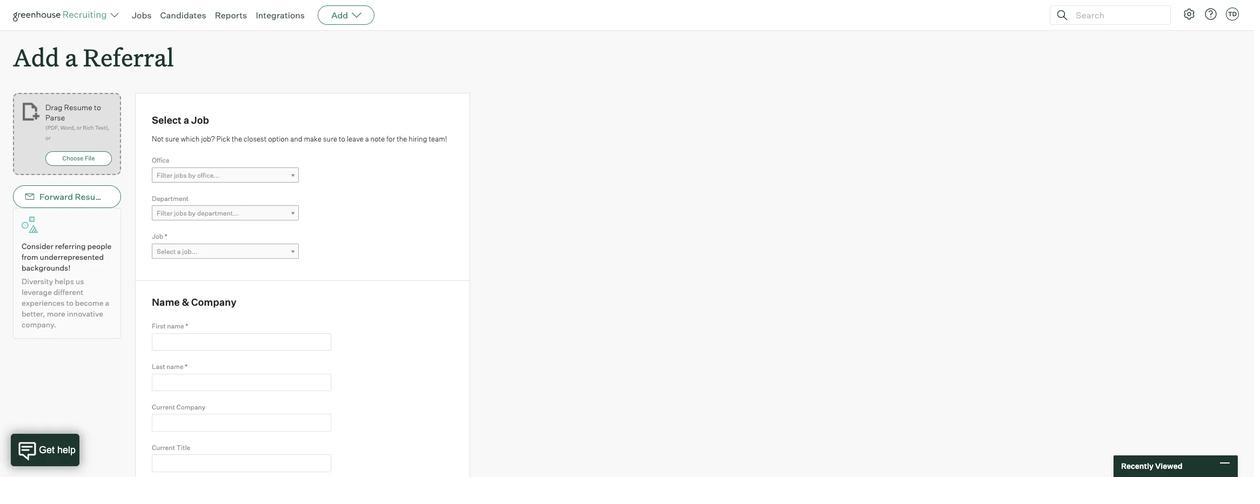 Task type: vqa. For each thing, say whether or not it's contained in the screenshot.
bottommost Rail:
no



Task type: describe. For each thing, give the bounding box(es) containing it.
* for last name *
[[185, 363, 188, 371]]

jobs for department
[[174, 209, 187, 217]]

a for referral
[[65, 41, 78, 73]]

file
[[85, 155, 95, 162]]

select for select a job
[[152, 114, 182, 126]]

td
[[1228, 10, 1237, 18]]

1 vertical spatial to
[[339, 134, 345, 143]]

0 horizontal spatial job
[[152, 233, 163, 241]]

2 the from the left
[[397, 134, 407, 143]]

to inside consider referring people from underrepresented backgrounds! diversity helps us leverage different experiences to become a better, more innovative company.
[[66, 298, 73, 308]]

job...
[[182, 247, 198, 255]]

office
[[152, 156, 170, 164]]

become
[[75, 298, 103, 308]]

more
[[47, 309, 65, 318]]

1 vertical spatial or
[[45, 135, 50, 141]]

current company
[[152, 403, 206, 411]]

jobs
[[132, 10, 152, 21]]

add for add a referral
[[13, 41, 59, 73]]

for
[[387, 134, 395, 143]]

team!
[[429, 134, 447, 143]]

a left note
[[365, 134, 369, 143]]

reports link
[[215, 10, 247, 21]]

a for job
[[184, 114, 189, 126]]

resume for forward
[[75, 191, 108, 202]]

note
[[371, 134, 385, 143]]

first name *
[[152, 322, 188, 330]]

helps
[[55, 277, 74, 286]]

filter jobs by office... link
[[152, 167, 299, 183]]

choose
[[62, 155, 83, 162]]

recently
[[1122, 462, 1154, 471]]

name & company
[[152, 296, 236, 308]]

forward resume via email
[[39, 191, 146, 202]]

department...
[[197, 209, 239, 217]]

last name *
[[152, 363, 188, 371]]

filter for filter jobs by office...
[[157, 171, 173, 179]]

choose file
[[62, 155, 95, 162]]

not sure which job? pick the closest option and make sure to leave a note for the hiring team!
[[152, 134, 447, 143]]

add a referral
[[13, 41, 174, 73]]

current for current company
[[152, 403, 175, 411]]

filter jobs by department... link
[[152, 205, 299, 221]]

viewed
[[1156, 462, 1183, 471]]

to inside the drag resume to parse (pdf, word, or rich text), or
[[94, 103, 101, 112]]

select for select a job...
[[157, 247, 176, 255]]

forward resume via email button
[[13, 185, 146, 208]]

word,
[[60, 124, 75, 131]]

hiring
[[409, 134, 427, 143]]

a inside consider referring people from underrepresented backgrounds! diversity helps us leverage different experiences to become a better, more innovative company.
[[105, 298, 109, 308]]

office...
[[197, 171, 220, 179]]

email
[[123, 191, 146, 202]]

not
[[152, 134, 164, 143]]

better,
[[22, 309, 45, 318]]

innovative
[[67, 309, 103, 318]]

from
[[22, 253, 38, 262]]

consider
[[22, 242, 53, 251]]

people
[[87, 242, 111, 251]]

consider referring people from underrepresented backgrounds! diversity helps us leverage different experiences to become a better, more innovative company.
[[22, 242, 111, 329]]

drag resume to parse (pdf, word, or rich text), or
[[45, 103, 110, 141]]

0 vertical spatial *
[[165, 233, 167, 241]]



Task type: locate. For each thing, give the bounding box(es) containing it.
integrations link
[[256, 10, 305, 21]]

resume inside the drag resume to parse (pdf, word, or rich text), or
[[64, 103, 92, 112]]

a right become
[[105, 298, 109, 308]]

company.
[[22, 320, 56, 329]]

sure right make
[[323, 134, 337, 143]]

filter jobs by office...
[[157, 171, 220, 179]]

0 horizontal spatial the
[[232, 134, 242, 143]]

drag
[[45, 103, 62, 112]]

1 sure from the left
[[165, 134, 179, 143]]

configure image
[[1183, 8, 1196, 21]]

jobs link
[[132, 10, 152, 21]]

1 current from the top
[[152, 403, 175, 411]]

2 horizontal spatial to
[[339, 134, 345, 143]]

job?
[[201, 134, 215, 143]]

filter jobs by department...
[[157, 209, 239, 217]]

2 jobs from the top
[[174, 209, 187, 217]]

or left rich
[[77, 124, 82, 131]]

jobs down department
[[174, 209, 187, 217]]

underrepresented
[[40, 253, 104, 262]]

&
[[182, 296, 189, 308]]

by for office...
[[188, 171, 196, 179]]

which
[[181, 134, 200, 143]]

recently viewed
[[1122, 462, 1183, 471]]

1 vertical spatial job
[[152, 233, 163, 241]]

* for first name *
[[186, 322, 188, 330]]

to left leave
[[339, 134, 345, 143]]

referring
[[55, 242, 86, 251]]

a for job...
[[177, 247, 181, 255]]

by for department...
[[188, 209, 196, 217]]

1 vertical spatial jobs
[[174, 209, 187, 217]]

leave
[[347, 134, 364, 143]]

*
[[165, 233, 167, 241], [186, 322, 188, 330], [185, 363, 188, 371]]

0 vertical spatial select
[[152, 114, 182, 126]]

a down the greenhouse recruiting image in the top of the page
[[65, 41, 78, 73]]

1 vertical spatial filter
[[157, 209, 173, 217]]

by left department...
[[188, 209, 196, 217]]

0 vertical spatial job
[[191, 114, 209, 126]]

0 vertical spatial company
[[191, 296, 236, 308]]

company right &
[[191, 296, 236, 308]]

first
[[152, 322, 166, 330]]

to up text),
[[94, 103, 101, 112]]

filter
[[157, 171, 173, 179], [157, 209, 173, 217]]

0 vertical spatial by
[[188, 171, 196, 179]]

the right pick
[[232, 134, 242, 143]]

rich
[[83, 124, 94, 131]]

a
[[65, 41, 78, 73], [184, 114, 189, 126], [365, 134, 369, 143], [177, 247, 181, 255], [105, 298, 109, 308]]

* right last
[[185, 363, 188, 371]]

the right for
[[397, 134, 407, 143]]

job up 'select a job...'
[[152, 233, 163, 241]]

backgrounds!
[[22, 263, 71, 273]]

experiences
[[22, 298, 65, 308]]

0 vertical spatial add
[[331, 10, 348, 21]]

1 vertical spatial company
[[176, 403, 206, 411]]

greenhouse recruiting image
[[13, 9, 110, 22]]

current for current title
[[152, 444, 175, 452]]

1 filter from the top
[[157, 171, 173, 179]]

td button
[[1226, 8, 1239, 21]]

or
[[77, 124, 82, 131], [45, 135, 50, 141]]

add for add
[[331, 10, 348, 21]]

2 sure from the left
[[323, 134, 337, 143]]

job up job?
[[191, 114, 209, 126]]

0 horizontal spatial sure
[[165, 134, 179, 143]]

leverage
[[22, 288, 52, 297]]

(pdf,
[[45, 124, 59, 131]]

0 vertical spatial to
[[94, 103, 101, 112]]

0 vertical spatial resume
[[64, 103, 92, 112]]

current down last
[[152, 403, 175, 411]]

1 horizontal spatial the
[[397, 134, 407, 143]]

via
[[110, 191, 121, 202]]

by
[[188, 171, 196, 179], [188, 209, 196, 217]]

name right first
[[167, 322, 184, 330]]

1 jobs from the top
[[174, 171, 187, 179]]

resume left via
[[75, 191, 108, 202]]

resume for drag
[[64, 103, 92, 112]]

sure right not
[[165, 134, 179, 143]]

a inside select a job... link
[[177, 247, 181, 255]]

0 horizontal spatial or
[[45, 135, 50, 141]]

0 vertical spatial jobs
[[174, 171, 187, 179]]

by left office...
[[188, 171, 196, 179]]

resume
[[64, 103, 92, 112], [75, 191, 108, 202]]

closest
[[244, 134, 267, 143]]

0 vertical spatial filter
[[157, 171, 173, 179]]

None text field
[[152, 374, 331, 391]]

candidates link
[[160, 10, 206, 21]]

parse
[[45, 113, 65, 122]]

name for last
[[167, 363, 184, 371]]

reports
[[215, 10, 247, 21]]

filter down office
[[157, 171, 173, 179]]

us
[[76, 277, 84, 286]]

1 vertical spatial current
[[152, 444, 175, 452]]

and
[[290, 134, 303, 143]]

different
[[53, 288, 83, 297]]

name
[[152, 296, 180, 308]]

1 vertical spatial add
[[13, 41, 59, 73]]

0 vertical spatial or
[[77, 124, 82, 131]]

pick
[[216, 134, 230, 143]]

add inside popup button
[[331, 10, 348, 21]]

department
[[152, 194, 189, 203]]

sure
[[165, 134, 179, 143], [323, 134, 337, 143]]

add button
[[318, 5, 375, 25]]

resume up rich
[[64, 103, 92, 112]]

1 horizontal spatial or
[[77, 124, 82, 131]]

2 filter from the top
[[157, 209, 173, 217]]

resume inside button
[[75, 191, 108, 202]]

2 vertical spatial *
[[185, 363, 188, 371]]

current
[[152, 403, 175, 411], [152, 444, 175, 452]]

Search text field
[[1073, 7, 1161, 23]]

0 horizontal spatial to
[[66, 298, 73, 308]]

filter down department
[[157, 209, 173, 217]]

select a job
[[152, 114, 209, 126]]

1 vertical spatial name
[[167, 363, 184, 371]]

jobs for office
[[174, 171, 187, 179]]

1 by from the top
[[188, 171, 196, 179]]

1 horizontal spatial add
[[331, 10, 348, 21]]

a left job...
[[177, 247, 181, 255]]

select a job...
[[157, 247, 198, 255]]

candidates
[[160, 10, 206, 21]]

0 vertical spatial name
[[167, 322, 184, 330]]

* up 'select a job...'
[[165, 233, 167, 241]]

1 horizontal spatial sure
[[323, 134, 337, 143]]

select a job... link
[[152, 244, 299, 259]]

name
[[167, 322, 184, 330], [167, 363, 184, 371]]

1 the from the left
[[232, 134, 242, 143]]

last
[[152, 363, 165, 371]]

select up not
[[152, 114, 182, 126]]

make
[[304, 134, 322, 143]]

jobs up department
[[174, 171, 187, 179]]

1 vertical spatial by
[[188, 209, 196, 217]]

diversity
[[22, 277, 53, 286]]

None text field
[[152, 333, 331, 351], [152, 414, 331, 432], [152, 455, 331, 472], [152, 333, 331, 351], [152, 414, 331, 432], [152, 455, 331, 472]]

select
[[152, 114, 182, 126], [157, 247, 176, 255]]

job *
[[152, 233, 167, 241]]

name right last
[[167, 363, 184, 371]]

2 by from the top
[[188, 209, 196, 217]]

2 current from the top
[[152, 444, 175, 452]]

1 horizontal spatial job
[[191, 114, 209, 126]]

0 horizontal spatial add
[[13, 41, 59, 73]]

a up which at the top left of page
[[184, 114, 189, 126]]

current left title
[[152, 444, 175, 452]]

current title
[[152, 444, 190, 452]]

to
[[94, 103, 101, 112], [339, 134, 345, 143], [66, 298, 73, 308]]

1 vertical spatial select
[[157, 247, 176, 255]]

integrations
[[256, 10, 305, 21]]

company up title
[[176, 403, 206, 411]]

or down (pdf,
[[45, 135, 50, 141]]

2 vertical spatial to
[[66, 298, 73, 308]]

add
[[331, 10, 348, 21], [13, 41, 59, 73]]

1 vertical spatial *
[[186, 322, 188, 330]]

jobs
[[174, 171, 187, 179], [174, 209, 187, 217]]

forward
[[39, 191, 73, 202]]

name for first
[[167, 322, 184, 330]]

0 vertical spatial current
[[152, 403, 175, 411]]

referral
[[83, 41, 174, 73]]

company
[[191, 296, 236, 308], [176, 403, 206, 411]]

text),
[[95, 124, 110, 131]]

title
[[176, 444, 190, 452]]

select down job *
[[157, 247, 176, 255]]

td button
[[1224, 5, 1241, 23]]

filter for filter jobs by department...
[[157, 209, 173, 217]]

option
[[268, 134, 289, 143]]

job
[[191, 114, 209, 126], [152, 233, 163, 241]]

1 horizontal spatial to
[[94, 103, 101, 112]]

* down &
[[186, 322, 188, 330]]

1 vertical spatial resume
[[75, 191, 108, 202]]

to down different
[[66, 298, 73, 308]]



